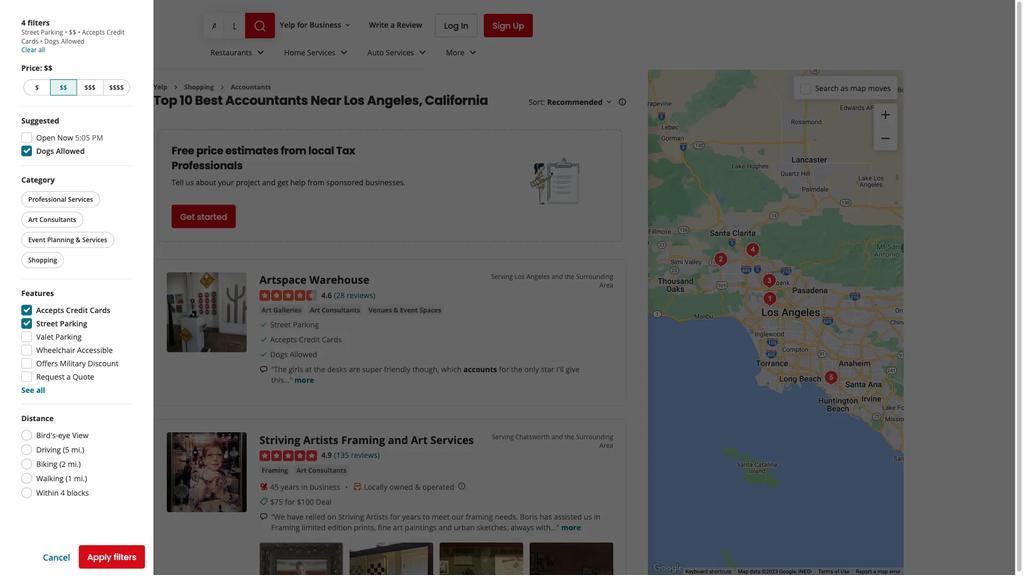 Task type: locate. For each thing, give the bounding box(es) containing it.
5:05 for 1st price: $$ group from the bottom's category group
[[75, 203, 90, 213]]

striving artists framing and art services image
[[711, 249, 732, 271]]

super
[[362, 364, 382, 375]]

0 vertical spatial 16 speech v2 image
[[260, 366, 268, 374]]

1 vertical spatial $
[[35, 153, 39, 162]]

16 chevron down v2 image
[[344, 21, 352, 29]]

2 distance from the top
[[21, 484, 54, 494]]

1 vertical spatial suggested
[[21, 186, 59, 196]]

art inside button
[[262, 306, 272, 315]]

1 vertical spatial striving
[[338, 512, 364, 522]]

3 24 chevron down v2 image from the left
[[416, 46, 429, 59]]

walking inside the walking (1 mi.) within 4 blocks
[[36, 544, 64, 554]]

45 years in business
[[270, 482, 340, 492]]

los inside serving los angeles and the surrounding area
[[515, 272, 525, 281]]

0 vertical spatial dogs allowed
[[36, 146, 85, 156]]

2 $$$ button from the top
[[77, 149, 103, 166]]

yelp right search image
[[280, 20, 295, 30]]

1 vertical spatial wheelchair
[[36, 415, 75, 425]]

request for see all button related to 1st price: $$ group from the bottom
[[36, 442, 65, 452]]

in right assisted
[[594, 512, 601, 522]]

1 horizontal spatial 24 chevron down v2 image
[[338, 46, 351, 59]]

1 planning from the top
[[47, 236, 74, 244]]

0 vertical spatial $ button
[[23, 79, 50, 96]]

1 vertical spatial yelp
[[154, 83, 167, 91]]

0 horizontal spatial artists
[[303, 433, 339, 448]]

0 horizontal spatial from
[[281, 143, 306, 158]]

1 horizontal spatial los
[[515, 272, 525, 281]]

1 vertical spatial accessible
[[77, 415, 113, 425]]

1 suggested from the top
[[21, 116, 59, 126]]

inegi
[[799, 569, 812, 576]]

wheelchair for first price: $$ group from the top of the page see all button
[[36, 345, 75, 356]]

category for 1st price: $$ group from the bottom
[[21, 245, 55, 255]]

2 clear all from the top
[[21, 115, 45, 124]]

0 horizontal spatial more
[[295, 375, 314, 385]]

2 category group from the top
[[19, 244, 132, 340]]

option group for first price: $$ group from the top of the page see all button
[[21, 413, 132, 500]]

0 horizontal spatial yelp
[[154, 83, 167, 91]]

serving left angeles
[[491, 272, 513, 281]]

0 vertical spatial • dogs allowed
[[39, 37, 85, 45]]

1 military from the top
[[60, 359, 86, 369]]

2 24 chevron down v2 image from the left
[[338, 46, 351, 59]]

24 chevron down v2 image down the review
[[416, 46, 429, 59]]

mi.) right (2
[[68, 460, 81, 470]]

mi.) inside the walking (1 mi.) within 4 blocks
[[74, 544, 87, 554]]

local
[[309, 143, 334, 158]]

1 vertical spatial request a quote
[[36, 442, 94, 452]]

1 clear all from the top
[[21, 45, 45, 54]]

street parking • $$ •
[[21, 28, 82, 37], [21, 98, 82, 106]]

2 open from the top
[[36, 203, 55, 213]]

framing
[[341, 433, 385, 448], [262, 466, 288, 475], [271, 523, 300, 533]]

now for first price: $$ group from the top of the page
[[57, 133, 73, 143]]

1 horizontal spatial more link
[[561, 523, 581, 533]]

1 pm from the top
[[92, 133, 103, 143]]

1 street parking • $$ • from the top
[[21, 28, 82, 37]]

info icon image
[[458, 482, 466, 491], [458, 482, 466, 491]]

mi.) for walking (1 mi.)
[[74, 474, 87, 484]]

1 vertical spatial (1
[[66, 544, 72, 554]]

striving artists framing and art services image
[[167, 433, 247, 513]]

$ for 1st price: $$ group from the bottom
[[35, 153, 39, 162]]

2 request from the top
[[36, 442, 65, 452]]

1 vertical spatial planning
[[47, 305, 74, 314]]

(1 inside the walking (1 mi.) within 4 blocks
[[66, 544, 72, 554]]

2 accessible from the top
[[77, 415, 113, 425]]

see all button
[[21, 385, 45, 396], [21, 455, 45, 465]]

years
[[281, 482, 299, 492], [402, 512, 421, 522]]

2 request a quote from the top
[[36, 442, 94, 452]]

price: $$ group
[[21, 62, 132, 98], [21, 132, 132, 168]]

0 vertical spatial now
[[57, 133, 73, 143]]

2 price: $$ from the top
[[21, 132, 53, 143]]

2 features from the top
[[21, 358, 54, 368]]

2 valet from the top
[[36, 402, 54, 412]]

suggested
[[21, 116, 59, 126], [21, 186, 59, 196]]

None search field
[[204, 13, 277, 38]]

mi.) up within 4 blocks
[[74, 474, 87, 484]]

2 discount from the top
[[88, 429, 119, 439]]

2 16 speech v2 image from the top
[[260, 513, 268, 522]]

the
[[565, 272, 575, 281], [314, 364, 325, 375], [511, 364, 523, 375], [565, 433, 575, 441]]

16 speech v2 image for striving artists framing and art services
[[260, 513, 268, 522]]

1 horizontal spatial more
[[561, 523, 581, 533]]

striving
[[260, 433, 301, 448], [338, 512, 364, 522]]

see all for first price: $$ group from the top of the page see all button
[[21, 385, 45, 396]]

paintings
[[405, 523, 437, 533]]

tax
[[336, 143, 355, 158]]

16 speech v2 image
[[260, 366, 268, 374], [260, 513, 268, 522]]

offers for see all button related to 1st price: $$ group from the bottom
[[36, 429, 58, 439]]

accessible
[[77, 345, 113, 356], [77, 415, 113, 425]]

military for see all button related to 1st price: $$ group from the bottom
[[60, 429, 86, 439]]

map right as
[[851, 83, 867, 93]]

1 request from the top
[[36, 372, 65, 382]]

the right 'chatsworth'
[[565, 433, 575, 441]]

artists up fine
[[366, 512, 388, 522]]

0 vertical spatial art consultants link
[[308, 305, 362, 316]]

2 suggested from the top
[[21, 186, 59, 196]]

1 vertical spatial valet parking
[[36, 402, 82, 412]]

accountants up estimates
[[225, 91, 308, 109]]

2 surrounding from the top
[[576, 433, 614, 441]]

1 see all from the top
[[21, 385, 45, 396]]

1 vertical spatial within
[[36, 558, 59, 568]]

clear all link for first price: $$ group from the top of the page
[[21, 45, 45, 54]]

0 vertical spatial wheelchair
[[36, 345, 75, 356]]

use
[[841, 569, 850, 576]]

operated
[[423, 482, 454, 492]]

for up art
[[390, 512, 400, 522]]

up
[[513, 19, 525, 31]]

clear for the clear all link associated with 1st price: $$ group from the bottom
[[21, 115, 37, 124]]

more link down assisted
[[561, 523, 581, 533]]

los right near
[[344, 91, 365, 109]]

professional services for first price: $$ group from the top of the page's category group
[[28, 195, 93, 204]]

see all down bird's-
[[21, 455, 45, 465]]

striving artists framing and art services
[[260, 433, 474, 448]]

1 vertical spatial 4 filters
[[21, 87, 50, 97]]

quote for first price: $$ group from the top of the page see all button
[[73, 372, 94, 382]]

2 $$ button from the top
[[50, 149, 77, 166]]

24 chevron down v2 image down the 16 chevron down v2 icon
[[338, 46, 351, 59]]

0 vertical spatial valet
[[36, 332, 54, 342]]

2 blocks from the top
[[67, 558, 89, 568]]

1 16 speech v2 image from the top
[[260, 366, 268, 374]]

1 price: from the top
[[21, 63, 42, 73]]

1 discount from the top
[[88, 359, 119, 369]]

1 open from the top
[[36, 133, 55, 143]]

street
[[21, 28, 39, 37], [21, 98, 39, 106], [36, 319, 58, 329], [270, 320, 291, 330], [36, 389, 58, 399]]

24 chevron down v2 image inside restaurants link
[[254, 46, 267, 59]]

1 offers from the top
[[36, 359, 58, 369]]

1 wheelchair from the top
[[36, 345, 75, 356]]

map
[[851, 83, 867, 93], [878, 569, 888, 576]]

(1 down (2
[[66, 474, 72, 484]]

and
[[262, 177, 276, 188], [552, 272, 563, 281], [552, 433, 563, 441], [388, 433, 408, 448], [439, 523, 452, 533]]

map for error
[[878, 569, 888, 576]]

(1 left 'apply'
[[66, 544, 72, 554]]

1 request a quote from the top
[[36, 372, 94, 382]]

2 walking from the top
[[36, 544, 64, 554]]

1 $$$ button from the top
[[77, 79, 103, 96]]

16 chevron right v2 image right yelp link
[[172, 83, 180, 92]]

1 vertical spatial category
[[21, 245, 55, 255]]

2 quote from the top
[[73, 442, 94, 452]]

military for first price: $$ group from the top of the page see all button
[[60, 359, 86, 369]]

in up '$100'
[[301, 482, 308, 492]]

0 vertical spatial area
[[600, 281, 614, 290]]

1 vertical spatial event planning & services button
[[21, 302, 114, 318]]

in
[[461, 20, 469, 32]]

walking (1 mi.)
[[36, 474, 87, 484]]

for left business
[[297, 20, 308, 30]]

1 vertical spatial clear
[[21, 115, 37, 124]]

1 shopping button from the top
[[21, 252, 64, 268]]

home services link
[[276, 38, 359, 69]]

for inside "we have relied on striving artists for years to meet our framing needs.  boris has assisted us in framing limited edition prints, fine art paintings and urban sketches, always with…"
[[390, 512, 400, 522]]

walking left 'apply'
[[36, 544, 64, 554]]

0 vertical spatial (1
[[66, 474, 72, 484]]

street parking • $$ • for first price: $$ group from the top of the page
[[21, 28, 82, 37]]

open for 1st price: $$ group from the bottom "$" button
[[36, 203, 55, 213]]

1 $$ button from the top
[[50, 79, 77, 96]]

0 vertical spatial price:
[[21, 63, 42, 73]]

5:05 for first price: $$ group from the top of the page's category group
[[75, 133, 90, 143]]

(135 reviews) link
[[334, 449, 380, 461]]

venues
[[369, 306, 392, 315]]

2 shopping button from the top
[[21, 322, 64, 338]]

16 speech v2 image left "we
[[260, 513, 268, 522]]

2 open now 5:05 pm from the top
[[36, 203, 103, 213]]

1 vertical spatial discount
[[88, 429, 119, 439]]

art consultants link for artists
[[295, 465, 349, 476]]

from left local
[[281, 143, 306, 158]]

artspace warehouse image
[[167, 273, 247, 353]]

1 horizontal spatial map
[[878, 569, 888, 576]]

category group
[[19, 175, 132, 271], [19, 244, 132, 340]]

0 vertical spatial see all
[[21, 385, 45, 396]]

2 vertical spatial shopping
[[28, 326, 57, 335]]

0 vertical spatial 5:05
[[75, 133, 90, 143]]

filters for 1st price: $$ group from the bottom
[[28, 87, 50, 97]]

art consultants link down 4.9
[[295, 465, 349, 476]]

have
[[287, 512, 304, 522]]

filters for first price: $$ group from the top of the page
[[28, 17, 50, 27]]

2 military from the top
[[60, 429, 86, 439]]

framing down "we
[[271, 523, 300, 533]]

surrounding inside serving chatsworth and the surrounding area
[[576, 433, 614, 441]]

open now 5:05 pm for 1st price: $$ group from the bottom
[[36, 203, 103, 213]]

1 see from the top
[[21, 385, 34, 396]]

1 16 chevron right v2 image from the left
[[172, 83, 180, 92]]

parking
[[41, 28, 63, 37], [41, 98, 63, 106], [60, 319, 87, 329], [293, 320, 319, 330], [55, 332, 82, 342], [60, 389, 87, 399], [55, 402, 82, 412]]

wheelchair accessible for first price: $$ group from the top of the page see all button
[[36, 345, 113, 356]]

the left only
[[511, 364, 523, 375]]

bird's-eye view
[[36, 431, 89, 441]]

see all for see all button related to 1st price: $$ group from the bottom
[[21, 455, 45, 465]]

1 category group from the top
[[19, 175, 132, 271]]

1 price: $$ from the top
[[21, 63, 53, 73]]

2 • dogs allowed from the top
[[39, 106, 85, 115]]

all
[[38, 45, 45, 54], [38, 115, 45, 124], [36, 385, 45, 396], [36, 455, 45, 465]]

0 vertical spatial quote
[[73, 372, 94, 382]]

0 vertical spatial 16 checkmark v2 image
[[260, 321, 268, 329]]

1 now from the top
[[57, 133, 73, 143]]

distance
[[21, 414, 54, 424], [21, 484, 54, 494]]

art galleries
[[262, 306, 302, 315]]

framing up '45'
[[262, 466, 288, 475]]

us right assisted
[[584, 512, 592, 522]]

features for shopping button corresponding to see all button related to 1st price: $$ group from the bottom
[[21, 358, 54, 368]]

0 vertical spatial shopping
[[184, 83, 214, 91]]

1 wheelchair accessible from the top
[[36, 345, 113, 356]]

distance up bird's-
[[21, 414, 54, 424]]

and right angeles
[[552, 272, 563, 281]]

with…"
[[536, 523, 560, 533]]

mi.) for biking (2 mi.)
[[68, 460, 81, 470]]

dogs allowed for first price: $$ group from the top of the page
[[36, 146, 85, 156]]

professional
[[28, 195, 66, 204], [28, 265, 66, 274]]

2 professional services button from the top
[[21, 262, 100, 277]]

valet for see all button related to 1st price: $$ group from the bottom
[[36, 402, 54, 412]]

boris
[[520, 512, 538, 522]]

24 chevron down v2 image down search image
[[254, 46, 267, 59]]

1 vertical spatial surrounding
[[576, 433, 614, 441]]

1 professional services from the top
[[28, 195, 93, 204]]

1 clear from the top
[[21, 45, 37, 54]]

0 vertical spatial $$$
[[85, 83, 96, 92]]

category group for 1st price: $$ group from the bottom
[[19, 244, 132, 340]]

discount
[[88, 359, 119, 369], [88, 429, 119, 439]]

serving left 'chatsworth'
[[492, 433, 514, 441]]

1 professional from the top
[[28, 195, 66, 204]]

art consultants link down (28
[[308, 305, 362, 316]]

4.9
[[321, 451, 332, 461]]

pm for 1st price: $$ group from the bottom
[[92, 203, 103, 213]]

rv nuccio & associates image
[[759, 271, 781, 292]]

1 vertical spatial map
[[878, 569, 888, 576]]

within down walking (1 mi.)
[[36, 488, 59, 498]]

search
[[816, 83, 839, 93]]

2 wheelchair accessible from the top
[[36, 415, 113, 425]]

1 surrounding from the top
[[576, 272, 614, 281]]

and inside free price estimates from local tax professionals tell us about your project and get help from sponsored businesses.
[[262, 177, 276, 188]]

discount for first price: $$ group from the top of the page see all button
[[88, 359, 119, 369]]

1 vertical spatial $$$ button
[[77, 149, 103, 166]]

planning
[[47, 236, 74, 244], [47, 305, 74, 314]]

0 vertical spatial serving
[[491, 272, 513, 281]]

map left error at the right of page
[[878, 569, 888, 576]]

yelp for business button
[[276, 15, 356, 34]]

and inside "we have relied on striving artists for years to meet our framing needs.  boris has assisted us in framing limited edition prints, fine art paintings and urban sketches, always with…"
[[439, 523, 452, 533]]

0 vertical spatial category
[[21, 175, 55, 185]]

striving up 4.9 star rating image
[[260, 433, 301, 448]]

see for see all button related to 1st price: $$ group from the bottom
[[21, 455, 34, 465]]

lynde ordway image
[[821, 368, 842, 389]]

within 4 blocks
[[36, 488, 89, 498]]

0 vertical spatial us
[[186, 177, 194, 188]]

16 checkmark v2 image
[[260, 321, 268, 329], [260, 350, 268, 359]]

0 vertical spatial blocks
[[67, 488, 89, 498]]

2 see all from the top
[[21, 455, 45, 465]]

1 price: $$ group from the top
[[21, 62, 132, 98]]

estimates
[[225, 143, 279, 158]]

help
[[290, 177, 306, 188]]

0 vertical spatial surrounding
[[576, 272, 614, 281]]

serving inside serving los angeles and the surrounding area
[[491, 272, 513, 281]]

2 professional from the top
[[28, 265, 66, 274]]

and left get
[[262, 177, 276, 188]]

1 vertical spatial open
[[36, 203, 55, 213]]

16 locally owned v2 image
[[353, 483, 362, 492]]

striving inside "we have relied on striving artists for years to meet our framing needs.  boris has assisted us in framing limited edition prints, fine art paintings and urban sketches, always with…"
[[338, 512, 364, 522]]

get
[[180, 211, 195, 223]]

1 open now 5:05 pm from the top
[[36, 133, 103, 143]]

1 24 chevron down v2 image from the left
[[254, 46, 267, 59]]

more down assisted
[[561, 523, 581, 533]]

the right angeles
[[565, 272, 575, 281]]

business
[[310, 482, 340, 492]]

price: $$ for the clear all link for first price: $$ group from the top of the page
[[21, 63, 53, 73]]

reviews) right (28
[[347, 290, 375, 300]]

4 filters for 1st price: $$ group from the bottom
[[21, 87, 50, 97]]

restaurants link
[[202, 38, 276, 69]]

for inside button
[[297, 20, 308, 30]]

4 inside the walking (1 mi.) within 4 blocks
[[61, 558, 65, 568]]

0 vertical spatial military
[[60, 359, 86, 369]]

0 vertical spatial request
[[36, 372, 65, 382]]

years up "paintings"
[[402, 512, 421, 522]]

24 chevron down v2 image
[[254, 46, 267, 59], [338, 46, 351, 59], [416, 46, 429, 59]]

request
[[36, 372, 65, 382], [36, 442, 65, 452]]

0 vertical spatial street parking • $$ •
[[21, 28, 82, 37]]

0 vertical spatial los
[[344, 91, 365, 109]]

artists
[[303, 433, 339, 448], [366, 512, 388, 522]]

more for more link to the bottom
[[561, 523, 581, 533]]

0 vertical spatial clear all link
[[21, 45, 45, 54]]

at
[[305, 364, 312, 375]]

walking down biking
[[36, 474, 64, 484]]

1 vertical spatial 5:05
[[75, 203, 90, 213]]

2 now from the top
[[57, 203, 73, 213]]

2 horizontal spatial 24 chevron down v2 image
[[416, 46, 429, 59]]

striving up edition on the bottom of page
[[338, 512, 364, 522]]

us
[[186, 177, 194, 188], [584, 512, 592, 522]]

0 vertical spatial pm
[[92, 133, 103, 143]]

venues & event spaces button
[[367, 305, 444, 316]]

quote for see all button related to 1st price: $$ group from the bottom
[[73, 442, 94, 452]]

mi.) left 'apply'
[[74, 544, 87, 554]]

1 distance from the top
[[21, 414, 54, 424]]

1 vertical spatial $$$
[[85, 153, 96, 162]]

0 vertical spatial $$$ button
[[77, 79, 103, 96]]

distance for see all button related to 1st price: $$ group from the bottom
[[21, 484, 54, 494]]

1 accessible from the top
[[77, 345, 113, 356]]

1 $ from the top
[[35, 83, 39, 92]]

art
[[393, 523, 403, 533]]

1 vertical spatial blocks
[[67, 558, 89, 568]]

dogs allowed for 1st price: $$ group from the bottom
[[36, 216, 85, 226]]

1 walking from the top
[[36, 474, 64, 484]]

2 offers military discount from the top
[[36, 429, 119, 439]]

art
[[28, 215, 38, 224], [28, 285, 38, 294], [262, 306, 272, 315], [310, 306, 320, 315], [411, 433, 428, 448], [297, 466, 307, 475]]

2 $ button from the top
[[23, 149, 50, 166]]

eye
[[58, 431, 70, 441]]

2 area from the top
[[600, 441, 614, 450]]

0 vertical spatial within
[[36, 488, 59, 498]]

0 horizontal spatial us
[[186, 177, 194, 188]]

for right accounts
[[499, 364, 509, 375]]

0 vertical spatial filters
[[28, 17, 50, 27]]

accepts
[[82, 28, 105, 37], [82, 98, 105, 106], [36, 305, 64, 316], [270, 335, 297, 345], [36, 375, 64, 385]]

yelp inside yelp for business button
[[280, 20, 295, 30]]

accessible for see all button related to 1st price: $$ group from the bottom
[[77, 415, 113, 425]]

2 event planning & services from the top
[[28, 305, 107, 314]]

$
[[35, 83, 39, 92], [35, 153, 39, 162]]

years right '45'
[[281, 482, 299, 492]]

features
[[21, 288, 54, 299], [21, 358, 54, 368]]

1 vertical spatial dogs allowed
[[36, 216, 85, 226]]

1 $$$ from the top
[[85, 83, 96, 92]]

category for first price: $$ group from the top of the page
[[21, 175, 55, 185]]

0 horizontal spatial years
[[281, 482, 299, 492]]

chatsworth
[[516, 433, 550, 441]]

1 horizontal spatial years
[[402, 512, 421, 522]]

see all
[[21, 385, 45, 396], [21, 455, 45, 465]]

artists inside "we have relied on striving artists for years to meet our framing needs.  boris has assisted us in framing limited edition prints, fine art paintings and urban sketches, always with…"
[[366, 512, 388, 522]]

16 chevron right v2 image for accountants
[[218, 83, 227, 92]]

2 clear all link from the top
[[21, 115, 45, 124]]

framing inside framing button
[[262, 466, 288, 475]]

1 vertical spatial now
[[57, 203, 73, 213]]

0 vertical spatial 4 filters
[[21, 17, 50, 27]]

us right tell on the top of the page
[[186, 177, 194, 188]]

open
[[36, 133, 55, 143], [36, 203, 55, 213]]

"the girls at the desks are super friendly though, which accounts
[[271, 364, 497, 375]]

2 street parking • $$ • from the top
[[21, 98, 82, 106]]

2 category from the top
[[21, 245, 55, 255]]

framing button
[[260, 465, 290, 476]]

for inside for the only star i'll give this..."
[[499, 364, 509, 375]]

more for the top more link
[[295, 375, 314, 385]]

valet parking for see all button related to 1st price: $$ group from the bottom
[[36, 402, 82, 412]]

the inside serving chatsworth and the surrounding area
[[565, 433, 575, 441]]

google image
[[651, 562, 686, 576]]

0 vertical spatial professional services
[[28, 195, 93, 204]]

1 category from the top
[[21, 175, 55, 185]]

reviews) for warehouse
[[347, 290, 375, 300]]

1 vertical spatial clear all link
[[21, 115, 45, 124]]

0 vertical spatial yelp
[[280, 20, 295, 30]]

2 event planning & services button from the top
[[21, 302, 114, 318]]

$$$ button
[[77, 79, 103, 96], [77, 149, 103, 166]]

0 vertical spatial years
[[281, 482, 299, 492]]

apply
[[87, 552, 112, 564]]

artspace warehouse
[[260, 273, 370, 287]]

the inside for the only star i'll give this..."
[[511, 364, 523, 375]]

yelp for yelp for business
[[280, 20, 295, 30]]

this..."
[[271, 375, 293, 385]]

16 info v2 image
[[618, 98, 627, 106]]

0 vertical spatial professional
[[28, 195, 66, 204]]

1 vertical spatial shopping button
[[21, 322, 64, 338]]

2 16 chevron right v2 image from the left
[[218, 83, 227, 92]]

0 vertical spatial open now 5:05 pm
[[36, 133, 103, 143]]

offers for first price: $$ group from the top of the page see all button
[[36, 359, 58, 369]]

for
[[297, 20, 308, 30], [499, 364, 509, 375], [285, 497, 295, 507], [390, 512, 400, 522]]

distance down biking
[[21, 484, 54, 494]]

mi.) right (5
[[71, 445, 84, 455]]

mi.) for walking (1 mi.) within 4 blocks
[[74, 544, 87, 554]]

yelp for business
[[280, 20, 341, 30]]

16 checkmark v2 image up 16 checkmark v2 icon
[[260, 321, 268, 329]]

1 vertical spatial serving
[[492, 433, 514, 441]]

yelp link
[[154, 83, 167, 91]]

0 horizontal spatial map
[[851, 83, 867, 93]]

and right 'chatsworth'
[[552, 433, 563, 441]]

more down at
[[295, 375, 314, 385]]

see all up bird's-
[[21, 385, 45, 396]]

2 16 checkmark v2 image from the top
[[260, 350, 268, 359]]

1 features from the top
[[21, 288, 54, 299]]

2 pm from the top
[[92, 203, 103, 213]]

for the only star i'll give this..."
[[271, 364, 580, 385]]

bird's-
[[36, 431, 58, 441]]

from right help
[[308, 177, 325, 188]]

reviews) down striving artists framing and art services link
[[351, 451, 380, 461]]

request for first price: $$ group from the top of the page see all button
[[36, 372, 65, 382]]

framing
[[466, 512, 493, 522]]

0 vertical spatial more link
[[295, 375, 314, 385]]

2 planning from the top
[[47, 305, 74, 314]]

clear all
[[21, 45, 45, 54], [21, 115, 45, 124]]

us inside "we have relied on striving artists for years to meet our framing needs.  boris has assisted us in framing limited edition prints, fine art paintings and urban sketches, always with…"
[[584, 512, 592, 522]]

within left 'apply'
[[36, 558, 59, 568]]

16 chevron right v2 image right shopping link
[[218, 83, 227, 92]]

give
[[566, 364, 580, 375]]

1 vertical spatial los
[[515, 272, 525, 281]]

16 checkmark v2 image
[[260, 336, 268, 344]]

option group
[[21, 413, 132, 500], [18, 483, 132, 570]]

urban
[[454, 523, 475, 533]]

2 (1 from the top
[[66, 544, 72, 554]]

1 vertical spatial quote
[[73, 442, 94, 452]]

2 price: from the top
[[21, 132, 42, 143]]

business categories element
[[202, 38, 533, 69]]

1 5:05 from the top
[[75, 133, 90, 143]]

1 vertical spatial more
[[561, 523, 581, 533]]

1 vertical spatial price:
[[21, 132, 42, 143]]

valet for first price: $$ group from the top of the page see all button
[[36, 332, 54, 342]]

2 valet parking from the top
[[36, 402, 82, 412]]

(1 for walking (1 mi.) within 4 blocks
[[66, 544, 72, 554]]

see all button down bird's-
[[21, 455, 45, 465]]

16 speech v2 image left "the
[[260, 366, 268, 374]]

24 chevron down v2 image inside auto services link
[[416, 46, 429, 59]]

distance for first price: $$ group from the top of the page see all button
[[21, 414, 54, 424]]

clear all for the clear all link for first price: $$ group from the top of the page
[[21, 45, 45, 54]]

24 chevron down v2 image inside home services link
[[338, 46, 351, 59]]

4 filters for first price: $$ group from the top of the page
[[21, 17, 50, 27]]

professional for 1st price: $$ group from the bottom's category group
[[28, 265, 66, 274]]

surrounding inside serving los angeles and the surrounding area
[[576, 272, 614, 281]]

1 vertical spatial see
[[21, 455, 34, 465]]

1 4 filters from the top
[[21, 17, 50, 27]]

planning for see all button related to 1st price: $$ group from the bottom
[[47, 305, 74, 314]]

shopping button for first price: $$ group from the top of the page see all button
[[21, 252, 64, 268]]

$ for first price: $$ group from the top of the page
[[35, 83, 39, 92]]

4.6 star rating image
[[260, 291, 317, 301]]

16 checkmark v2 image down 16 checkmark v2 icon
[[260, 350, 268, 359]]

1 professional services button from the top
[[21, 192, 100, 208]]

los left angeles
[[515, 272, 525, 281]]

1 quote from the top
[[73, 372, 94, 382]]

event inside button
[[400, 306, 418, 315]]

©2023
[[762, 569, 778, 576]]

$ button for 1st price: $$ group from the bottom
[[23, 149, 50, 166]]

16 deal v2 image
[[260, 498, 268, 507]]

more link
[[295, 375, 314, 385], [561, 523, 581, 533]]

option group for see all button related to 1st price: $$ group from the bottom
[[18, 483, 132, 570]]

2 5:05 from the top
[[75, 203, 90, 213]]

0 vertical spatial reviews)
[[347, 290, 375, 300]]

16 chevron right v2 image
[[172, 83, 180, 92], [218, 83, 227, 92]]

i'll
[[557, 364, 564, 375]]

spaces
[[420, 306, 441, 315]]

1 vertical spatial shopping
[[28, 256, 57, 265]]

1 event planning & services button from the top
[[21, 232, 114, 248]]

wheelchair accessible for see all button related to 1st price: $$ group from the bottom
[[36, 415, 113, 425]]

serving inside serving chatsworth and the surrounding area
[[492, 433, 514, 441]]

2 see all button from the top
[[21, 455, 45, 465]]

framing up "(135 reviews)" link
[[341, 433, 385, 448]]

group
[[874, 104, 898, 151], [21, 115, 132, 157], [18, 185, 132, 230], [21, 288, 132, 396], [18, 358, 132, 466]]

2 offers from the top
[[36, 429, 58, 439]]

1 (1 from the top
[[66, 474, 72, 484]]

1 vertical spatial features
[[21, 358, 54, 368]]

1 area from the top
[[600, 281, 614, 290]]

map region
[[541, 0, 951, 576]]

the inside serving los angeles and the surrounding area
[[565, 272, 575, 281]]

1 vertical spatial years
[[402, 512, 421, 522]]

area inside serving los angeles and the surrounding area
[[600, 281, 614, 290]]

1 horizontal spatial artists
[[366, 512, 388, 522]]

serving los angeles and the surrounding area
[[491, 272, 614, 290]]

1 vertical spatial us
[[584, 512, 592, 522]]

(1 for walking (1 mi.)
[[66, 474, 72, 484]]

1 event planning & services from the top
[[28, 236, 107, 244]]

see all button up bird's-
[[21, 385, 45, 396]]

$$$
[[85, 83, 96, 92], [85, 153, 96, 162]]

blocks inside the walking (1 mi.) within 4 blocks
[[67, 558, 89, 568]]

artists up 4.9 link
[[303, 433, 339, 448]]

1 offers military discount from the top
[[36, 359, 119, 369]]

yelp left 10
[[154, 83, 167, 91]]

and down meet
[[439, 523, 452, 533]]

1 vertical spatial reviews)
[[351, 451, 380, 461]]

1 clear all link from the top
[[21, 45, 45, 54]]

2 $$$ from the top
[[85, 153, 96, 162]]

california
[[425, 91, 488, 109]]

$$$ button for $$ button associated with 1st price: $$ group from the bottom "$" button
[[77, 149, 103, 166]]

more link down at
[[295, 375, 314, 385]]

1 vertical spatial 16 checkmark v2 image
[[260, 350, 268, 359]]

0 vertical spatial offers
[[36, 359, 58, 369]]

1 vertical spatial see all
[[21, 455, 45, 465]]

2 within from the top
[[36, 558, 59, 568]]

&
[[76, 236, 81, 244], [76, 305, 81, 314], [394, 306, 399, 315], [415, 482, 421, 492]]

auto
[[368, 47, 384, 57]]

1 vertical spatial $ button
[[23, 149, 50, 166]]



Task type: vqa. For each thing, say whether or not it's contained in the screenshot.
Suggested corresponding to The Professional Services Button related to 1st shopping 'button' from the top
yes



Task type: describe. For each thing, give the bounding box(es) containing it.
angeles
[[527, 272, 550, 281]]

keyboard shortcuts button
[[686, 569, 732, 576]]

see all button for first price: $$ group from the top of the page
[[21, 385, 45, 396]]

the right at
[[314, 364, 325, 375]]

mi.) for driving (5 mi.)
[[71, 445, 84, 455]]

search image
[[254, 20, 267, 33]]

map
[[738, 569, 749, 576]]

discount for see all button related to 1st price: $$ group from the bottom
[[88, 429, 119, 439]]

24 chevron down v2 image
[[467, 46, 480, 59]]

open for first price: $$ group from the top of the page "$" button
[[36, 133, 55, 143]]

$$$$
[[109, 83, 124, 92]]

accountants down restaurants link on the left top of page
[[231, 83, 271, 91]]

log in link
[[435, 14, 478, 37]]

24 chevron down v2 image for restaurants
[[254, 46, 267, 59]]

free
[[172, 143, 194, 158]]

16 chevron right v2 image for shopping
[[172, 83, 180, 92]]

shortcuts
[[709, 569, 732, 576]]

event planning & services for shopping button related to first price: $$ group from the top of the page see all button
[[28, 236, 107, 244]]

angeles,
[[367, 91, 423, 109]]

serving for striving artists framing and art services
[[492, 433, 514, 441]]

0 horizontal spatial los
[[344, 91, 365, 109]]

0 vertical spatial artists
[[303, 433, 339, 448]]

street parking for see all button related to 1st price: $$ group from the bottom
[[36, 389, 87, 399]]

serving for artspace warehouse
[[491, 272, 513, 281]]

(28
[[334, 290, 345, 300]]

deal
[[316, 497, 332, 507]]

search as map moves
[[816, 83, 891, 93]]

filters inside button
[[114, 552, 136, 564]]

write
[[369, 20, 389, 30]]

price: for 1st price: $$ group from the bottom
[[21, 132, 42, 143]]

girls
[[289, 364, 303, 375]]

professional services button for 1st price: $$ group from the bottom's category group
[[21, 262, 100, 277]]

16 checkmark v2 image for street parking
[[260, 321, 268, 329]]

open now 5:05 pm for first price: $$ group from the top of the page
[[36, 133, 103, 143]]

accountants link
[[231, 83, 271, 91]]

walking (1 mi.) within 4 blocks
[[36, 544, 89, 568]]

now for 1st price: $$ group from the bottom
[[57, 203, 73, 213]]

on
[[327, 512, 336, 522]]

view
[[72, 431, 89, 441]]

log in
[[444, 20, 469, 32]]

yelp for yelp link
[[154, 83, 167, 91]]

1 within from the top
[[36, 488, 59, 498]]

artspace warehouse image
[[760, 289, 781, 310]]

map data ©2023 google, inegi
[[738, 569, 812, 576]]

1 horizontal spatial from
[[308, 177, 325, 188]]

pm for first price: $$ group from the top of the page
[[92, 133, 103, 143]]

sign up link
[[484, 14, 533, 37]]

framing inside "we have relied on striving artists for years to meet our framing needs.  boris has assisted us in framing limited edition prints, fine art paintings and urban sketches, always with…"
[[271, 523, 300, 533]]

wheelchair for see all button related to 1st price: $$ group from the bottom
[[36, 415, 75, 425]]

years inside "we have relied on striving artists for years to meet our framing needs.  boris has assisted us in framing limited edition prints, fine art paintings and urban sketches, always with…"
[[402, 512, 421, 522]]

best
[[195, 91, 223, 109]]

category group for first price: $$ group from the top of the page
[[19, 175, 132, 271]]

zoom in image
[[880, 108, 892, 121]]

zoom out image
[[880, 132, 892, 145]]

terms
[[819, 569, 834, 576]]

driving
[[36, 445, 61, 455]]

offers military discount for see all button related to 1st price: $$ group from the bottom
[[36, 429, 119, 439]]

within inside the walking (1 mi.) within 4 blocks
[[36, 558, 59, 568]]

price: $$ for the clear all link associated with 1st price: $$ group from the bottom
[[21, 132, 53, 143]]

art galleries button
[[260, 305, 304, 316]]

$ button for first price: $$ group from the top of the page
[[23, 79, 50, 96]]

locally
[[364, 482, 388, 492]]

keyboard
[[686, 569, 708, 576]]

log
[[444, 20, 459, 32]]

to
[[423, 512, 430, 522]]

limited
[[302, 523, 326, 533]]

shopping link
[[184, 83, 214, 91]]

area inside serving chatsworth and the surrounding area
[[600, 441, 614, 450]]

free price estimates from local tax professionals image
[[530, 155, 584, 209]]

suggested for first price: $$ group from the top of the page
[[21, 116, 59, 126]]

price: for first price: $$ group from the top of the page
[[21, 63, 42, 73]]

16 speech v2 image for artspace warehouse
[[260, 366, 268, 374]]

businesses.
[[366, 177, 406, 188]]

$$$ button for $$ button corresponding to first price: $$ group from the top of the page "$" button
[[77, 79, 103, 96]]

report
[[857, 569, 872, 576]]

has
[[540, 512, 552, 522]]

terms of use
[[819, 569, 850, 576]]

friendly
[[384, 364, 411, 375]]

project
[[236, 177, 260, 188]]

sort:
[[529, 97, 545, 107]]

4.9 star rating image
[[260, 451, 317, 462]]

2 vertical spatial dogs allowed
[[270, 350, 317, 360]]

sponsored
[[327, 177, 364, 188]]

assisted
[[554, 512, 582, 522]]

2 price: $$ group from the top
[[21, 132, 132, 168]]

24 chevron down v2 image for home services
[[338, 46, 351, 59]]

clear for the clear all link for first price: $$ group from the top of the page
[[21, 45, 37, 54]]

always
[[511, 523, 534, 533]]

& inside button
[[394, 306, 399, 315]]

top 10 best accountants near los angeles, california
[[154, 91, 488, 109]]

professional services for 1st price: $$ group from the bottom's category group
[[28, 265, 93, 274]]

see for first price: $$ group from the top of the page see all button
[[21, 385, 34, 396]]

planning for first price: $$ group from the top of the page see all button
[[47, 236, 74, 244]]

biking (2 mi.)
[[36, 460, 81, 470]]

venues & event spaces link
[[367, 305, 444, 316]]

0 horizontal spatial striving
[[260, 433, 301, 448]]

street parking • $$ • for 1st price: $$ group from the bottom
[[21, 98, 82, 106]]

cancel button
[[43, 552, 70, 563]]

and inside serving los angeles and the surrounding area
[[552, 272, 563, 281]]

features for shopping button related to first price: $$ group from the top of the page see all button
[[21, 288, 54, 299]]

your
[[218, 177, 234, 188]]

and up owned
[[388, 433, 408, 448]]

4.6
[[321, 290, 332, 300]]

report a map error
[[857, 569, 901, 576]]

shopping button for see all button related to 1st price: $$ group from the bottom
[[21, 322, 64, 338]]

(135
[[334, 451, 349, 461]]

0 horizontal spatial in
[[301, 482, 308, 492]]

16 years in business v2 image
[[260, 483, 268, 492]]

shopping for 1st price: $$ group from the bottom's category group
[[28, 326, 57, 335]]

artspace warehouse link
[[260, 273, 370, 287]]

for right $75
[[285, 497, 295, 507]]

45
[[270, 482, 279, 492]]

more link
[[438, 38, 488, 69]]

$$ button for first price: $$ group from the top of the page "$" button
[[50, 79, 77, 96]]

owned
[[390, 482, 413, 492]]

price
[[196, 143, 223, 158]]

sign up
[[493, 19, 525, 31]]

reviews) for artists
[[351, 451, 380, 461]]

review
[[397, 20, 423, 30]]

event planning & services button for shopping button related to first price: $$ group from the top of the page see all button
[[21, 232, 114, 248]]

(28 reviews) link
[[334, 289, 375, 301]]

top
[[154, 91, 177, 109]]

suggested for 1st price: $$ group from the bottom
[[21, 186, 59, 196]]

10
[[180, 91, 193, 109]]

business
[[310, 20, 341, 30]]

"we
[[271, 512, 285, 522]]

near
[[311, 91, 341, 109]]

clear all for the clear all link associated with 1st price: $$ group from the bottom
[[21, 115, 45, 124]]

home
[[284, 47, 305, 57]]

framing link
[[260, 465, 290, 476]]

0 vertical spatial framing
[[341, 433, 385, 448]]

cancel
[[43, 552, 70, 563]]

map for moves
[[851, 83, 867, 93]]

(28 reviews)
[[334, 290, 375, 300]]

1 vertical spatial more link
[[561, 523, 581, 533]]

moves
[[868, 83, 891, 93]]

edition
[[328, 523, 352, 533]]

in inside "we have relied on striving artists for years to meet our framing needs.  boris has assisted us in framing limited edition prints, fine art paintings and urban sketches, always with…"
[[594, 512, 601, 522]]

free price estimates from local tax professionals tell us about your project and get help from sponsored businesses.
[[172, 143, 406, 188]]

more
[[446, 47, 465, 57]]

professional services button for first price: $$ group from the top of the page's category group
[[21, 192, 100, 208]]

walking for walking (1 mi.) within 4 blocks
[[36, 544, 64, 554]]

• dogs allowed for first price: $$ group from the top of the page
[[39, 37, 85, 45]]

$$$ for 1st price: $$ group from the bottom
[[85, 153, 96, 162]]

home services
[[284, 47, 336, 57]]

$$$ for first price: $$ group from the top of the page
[[85, 83, 96, 92]]

"we have relied on striving artists for years to meet our framing needs.  boris has assisted us in framing limited edition prints, fine art paintings and urban sketches, always with…"
[[271, 512, 601, 533]]

1 blocks from the top
[[67, 488, 89, 498]]

data
[[750, 569, 761, 576]]

art consultants link for warehouse
[[308, 305, 362, 316]]

shopping for first price: $$ group from the top of the page's category group
[[28, 256, 57, 265]]

about
[[196, 177, 216, 188]]

desks
[[327, 364, 347, 375]]

see all button for 1st price: $$ group from the bottom
[[21, 455, 45, 465]]

$100
[[297, 497, 314, 507]]

and inside serving chatsworth and the surrounding area
[[552, 433, 563, 441]]

4.9 link
[[321, 449, 332, 461]]

us inside free price estimates from local tax professionals tell us about your project and get help from sponsored businesses.
[[186, 177, 194, 188]]

24 chevron down v2 image for auto services
[[416, 46, 429, 59]]

locally owned & operated
[[364, 482, 454, 492]]

4.6 link
[[321, 289, 332, 301]]

apply filters
[[87, 552, 136, 564]]

(135 reviews)
[[334, 451, 380, 461]]

restaurants
[[211, 47, 252, 57]]

16 checkmark v2 image for dogs allowed
[[260, 350, 268, 359]]

event planning & services button for shopping button corresponding to see all button related to 1st price: $$ group from the bottom
[[21, 302, 114, 318]]

valet parking for first price: $$ group from the top of the page see all button
[[36, 332, 82, 342]]

verizon image
[[743, 240, 764, 261]]

keyboard shortcuts
[[686, 569, 732, 576]]



